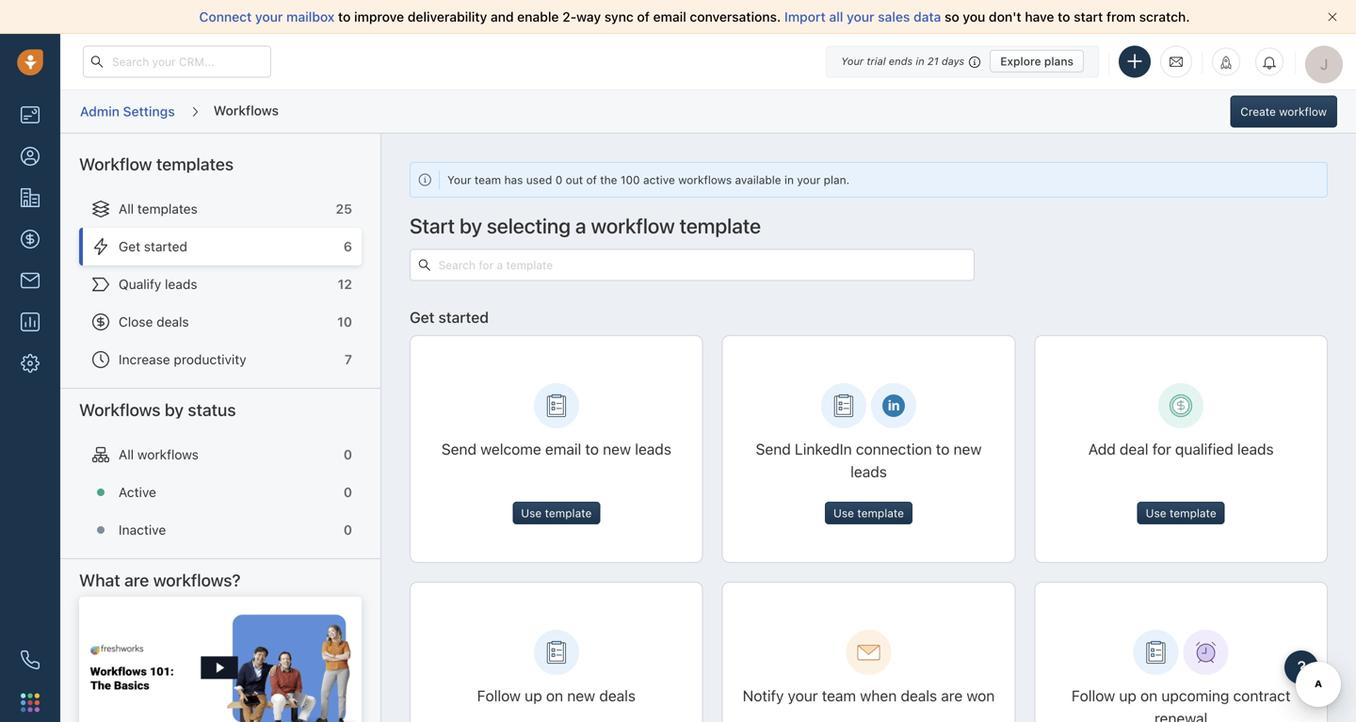 Task type: describe. For each thing, give the bounding box(es) containing it.
has
[[504, 173, 523, 186]]

plan.
[[824, 173, 850, 186]]

up for new
[[525, 687, 542, 705]]

your right all
[[847, 9, 874, 24]]

to for send welcome email to new leads
[[585, 440, 599, 458]]

mailbox
[[286, 9, 335, 24]]

team inside notify your team when deals are won link
[[822, 687, 856, 705]]

new inside follow up on new deals link
[[567, 687, 595, 705]]

import all your sales data link
[[784, 9, 945, 24]]

Search for a template text field
[[431, 256, 966, 273]]

don't
[[989, 9, 1021, 24]]

template for send linkedin connection to new leads
[[857, 507, 904, 520]]

close
[[119, 314, 153, 330]]

connect
[[199, 9, 252, 24]]

qualified
[[1175, 440, 1233, 458]]

contract
[[1233, 687, 1291, 705]]

get
[[410, 308, 435, 326]]

1 vertical spatial workflows
[[137, 447, 199, 462]]

qualify leads
[[119, 276, 197, 292]]

create workflow
[[1240, 105, 1327, 118]]

by for workflows
[[165, 400, 184, 420]]

to for connect your mailbox to improve deliverability and enable 2-way sync of email conversations. import all your sales data so you don't have to start from scratch.
[[338, 9, 351, 24]]

conversations.
[[690, 9, 781, 24]]

workflow templates
[[79, 154, 234, 174]]

0 for inactive
[[344, 522, 352, 538]]

create
[[1240, 105, 1276, 118]]

start by selecting a workflow template
[[410, 213, 761, 238]]

your left plan.
[[797, 173, 821, 186]]

1 vertical spatial of
[[586, 173, 597, 186]]

active
[[643, 173, 675, 186]]

send welcome email to new leads
[[441, 440, 671, 458]]

all for all templates
[[119, 201, 134, 217]]

1 horizontal spatial workflows
[[678, 173, 732, 186]]

your trial ends in 21 days
[[841, 55, 965, 67]]

what
[[79, 570, 120, 590]]

use template button for email
[[513, 502, 600, 524]]

explore
[[1000, 55, 1041, 68]]

all for all workflows
[[119, 447, 134, 462]]

all
[[829, 9, 843, 24]]

follow for follow up on new deals
[[477, 687, 521, 705]]

use template for email
[[521, 507, 592, 520]]

up for upcoming
[[1119, 687, 1137, 705]]

way
[[576, 9, 601, 24]]

new for email
[[603, 440, 631, 458]]

follow up on new deals
[[477, 687, 636, 705]]

close deals
[[119, 314, 189, 330]]

leads inside send linkedin connection to new leads
[[851, 463, 887, 481]]

deals for notify
[[901, 687, 937, 705]]

trial
[[867, 55, 886, 67]]

admin
[[80, 103, 120, 119]]

deal
[[1120, 440, 1148, 458]]

when
[[860, 687, 897, 705]]

deliverability
[[408, 9, 487, 24]]

start
[[410, 213, 455, 238]]

started
[[438, 308, 489, 326]]

improve
[[354, 9, 404, 24]]

phone image
[[21, 651, 40, 670]]

send email image
[[1170, 54, 1183, 70]]

create workflow button
[[1230, 96, 1337, 128]]

days
[[942, 55, 965, 67]]

create workflow link
[[1230, 96, 1337, 128]]

selecting
[[487, 213, 571, 238]]

0 horizontal spatial email
[[545, 440, 581, 458]]

follow up on upcoming contract renewal link
[[1035, 583, 1327, 722]]

your team has used 0 out of the 100 active workflows available in your plan.
[[447, 173, 850, 186]]

status
[[188, 400, 236, 420]]

import
[[784, 9, 826, 24]]

notify your team when deals are won link
[[724, 583, 1014, 722]]

won
[[967, 687, 995, 705]]

deals for follow
[[599, 687, 636, 705]]

10
[[337, 314, 352, 330]]

0 vertical spatial are
[[124, 570, 149, 590]]

send for send welcome email to new leads
[[441, 440, 476, 458]]

workflows for workflows
[[213, 102, 279, 118]]

1 vertical spatial are
[[941, 687, 963, 705]]

qualify
[[119, 276, 161, 292]]

1 horizontal spatial in
[[916, 55, 924, 67]]

ends
[[889, 55, 913, 67]]

have
[[1025, 9, 1054, 24]]

settings
[[123, 103, 175, 119]]

get started
[[410, 308, 489, 326]]

phone element
[[11, 641, 49, 679]]

use for deal
[[1146, 507, 1166, 520]]

freshworks switcher image
[[21, 693, 40, 712]]

notify your team when deals are won
[[743, 687, 995, 705]]

linkedin
[[795, 440, 852, 458]]

notify
[[743, 687, 784, 705]]

a
[[575, 213, 586, 238]]



Task type: vqa. For each thing, say whether or not it's contained in the screenshot.
Add deal for qualified leads
yes



Task type: locate. For each thing, give the bounding box(es) containing it.
in left 21
[[916, 55, 924, 67]]

what are workflows?
[[79, 570, 241, 590]]

2 horizontal spatial use template button
[[1137, 502, 1225, 524]]

all up 'active'
[[119, 447, 134, 462]]

and
[[491, 9, 514, 24]]

workflow inside 'button'
[[1279, 105, 1327, 118]]

2 all from the top
[[119, 447, 134, 462]]

1 use template button from the left
[[513, 502, 600, 524]]

1 vertical spatial workflow
[[591, 213, 675, 238]]

on for upcoming
[[1140, 687, 1158, 705]]

0 horizontal spatial up
[[525, 687, 542, 705]]

use template button down send linkedin connection to new leads
[[825, 502, 913, 524]]

workflows?
[[153, 570, 241, 590]]

the
[[600, 173, 617, 186]]

from
[[1106, 9, 1136, 24]]

connection
[[856, 440, 932, 458]]

all workflows
[[119, 447, 199, 462]]

are
[[124, 570, 149, 590], [941, 687, 963, 705]]

1 horizontal spatial your
[[841, 55, 864, 67]]

follow
[[477, 687, 521, 705], [1072, 687, 1115, 705]]

1 use template from the left
[[521, 507, 592, 520]]

to for send linkedin connection to new leads
[[936, 440, 950, 458]]

admin settings
[[80, 103, 175, 119]]

2 use template button from the left
[[825, 502, 913, 524]]

use template for connection
[[833, 507, 904, 520]]

admin settings link
[[79, 97, 176, 126]]

2 horizontal spatial use template
[[1146, 507, 1216, 520]]

1 horizontal spatial follow
[[1072, 687, 1115, 705]]

0 vertical spatial your
[[841, 55, 864, 67]]

1 vertical spatial your
[[447, 173, 471, 186]]

templates up all templates
[[156, 154, 234, 174]]

0 horizontal spatial in
[[784, 173, 794, 186]]

use down welcome
[[521, 507, 542, 520]]

0 horizontal spatial your
[[447, 173, 471, 186]]

0 horizontal spatial use template button
[[513, 502, 600, 524]]

your for your trial ends in 21 days
[[841, 55, 864, 67]]

on
[[546, 687, 563, 705], [1140, 687, 1158, 705]]

sales
[[878, 9, 910, 24]]

all templates
[[119, 201, 198, 217]]

increase productivity
[[119, 352, 246, 367]]

data
[[913, 9, 941, 24]]

0 vertical spatial workflow
[[1279, 105, 1327, 118]]

1 horizontal spatial are
[[941, 687, 963, 705]]

3 use template from the left
[[1146, 507, 1216, 520]]

0 horizontal spatial workflows
[[137, 447, 199, 462]]

used
[[526, 173, 552, 186]]

so
[[945, 9, 959, 24]]

0 horizontal spatial of
[[586, 173, 597, 186]]

0 vertical spatial team
[[475, 173, 501, 186]]

0 vertical spatial in
[[916, 55, 924, 67]]

1 vertical spatial all
[[119, 447, 134, 462]]

your for your team has used 0 out of the 100 active workflows available in your plan.
[[447, 173, 471, 186]]

follow up on upcoming contract renewal
[[1072, 687, 1291, 722]]

by for start
[[460, 213, 482, 238]]

2 up from the left
[[1119, 687, 1137, 705]]

use for linkedin
[[833, 507, 854, 520]]

explore plans
[[1000, 55, 1074, 68]]

send inside send linkedin connection to new leads
[[756, 440, 791, 458]]

1 vertical spatial in
[[784, 173, 794, 186]]

0 horizontal spatial new
[[567, 687, 595, 705]]

welcome
[[480, 440, 541, 458]]

workflows down workflows by status
[[137, 447, 199, 462]]

active
[[119, 484, 156, 500]]

1 send from the left
[[441, 440, 476, 458]]

7
[[345, 352, 352, 367]]

workflows
[[213, 102, 279, 118], [79, 400, 161, 420]]

1 horizontal spatial team
[[822, 687, 856, 705]]

workflow down 100
[[591, 213, 675, 238]]

1 horizontal spatial use template
[[833, 507, 904, 520]]

use template down add deal for qualified leads on the bottom right of the page
[[1146, 507, 1216, 520]]

all down workflow
[[119, 201, 134, 217]]

leads
[[165, 276, 197, 292], [635, 440, 671, 458], [1237, 440, 1274, 458], [851, 463, 887, 481]]

use template button for connection
[[825, 502, 913, 524]]

of
[[637, 9, 650, 24], [586, 173, 597, 186]]

0 horizontal spatial deals
[[157, 314, 189, 330]]

template for send welcome email to new leads
[[545, 507, 592, 520]]

start
[[1074, 9, 1103, 24]]

deals
[[157, 314, 189, 330], [599, 687, 636, 705], [901, 687, 937, 705]]

you
[[963, 9, 985, 24]]

use template down send welcome email to new leads
[[521, 507, 592, 520]]

enable
[[517, 9, 559, 24]]

templates down the workflow templates
[[137, 201, 198, 217]]

1 horizontal spatial workflows
[[213, 102, 279, 118]]

new for connection
[[954, 440, 982, 458]]

0 vertical spatial all
[[119, 201, 134, 217]]

workflows for workflows by status
[[79, 400, 161, 420]]

1 horizontal spatial workflow
[[1279, 105, 1327, 118]]

sync
[[604, 9, 634, 24]]

workflows down "search your crm..." text field
[[213, 102, 279, 118]]

1 horizontal spatial of
[[637, 9, 650, 24]]

2 horizontal spatial new
[[954, 440, 982, 458]]

by right start
[[460, 213, 482, 238]]

send left welcome
[[441, 440, 476, 458]]

1 horizontal spatial on
[[1140, 687, 1158, 705]]

email right welcome
[[545, 440, 581, 458]]

1 horizontal spatial email
[[653, 9, 686, 24]]

1 vertical spatial by
[[165, 400, 184, 420]]

templates for workflow templates
[[156, 154, 234, 174]]

0 vertical spatial workflows
[[678, 173, 732, 186]]

your left trial
[[841, 55, 864, 67]]

0 horizontal spatial workflows
[[79, 400, 161, 420]]

2 use from the left
[[833, 507, 854, 520]]

plans
[[1044, 55, 1074, 68]]

your
[[255, 9, 283, 24], [847, 9, 874, 24], [797, 173, 821, 186], [788, 687, 818, 705]]

use template button down send welcome email to new leads
[[513, 502, 600, 524]]

to right mailbox
[[338, 9, 351, 24]]

up inside follow up on upcoming contract renewal
[[1119, 687, 1137, 705]]

1 horizontal spatial deals
[[599, 687, 636, 705]]

3 use from the left
[[1146, 507, 1166, 520]]

0 horizontal spatial are
[[124, 570, 149, 590]]

2 horizontal spatial deals
[[901, 687, 937, 705]]

new inside send linkedin connection to new leads
[[954, 440, 982, 458]]

connect your mailbox to improve deliverability and enable 2-way sync of email conversations. import all your sales data so you don't have to start from scratch.
[[199, 9, 1190, 24]]

send left linkedin
[[756, 440, 791, 458]]

to right connection
[[936, 440, 950, 458]]

send
[[441, 440, 476, 458], [756, 440, 791, 458]]

on for new
[[546, 687, 563, 705]]

0 for active
[[344, 484, 352, 500]]

1 follow from the left
[[477, 687, 521, 705]]

on inside follow up on upcoming contract renewal
[[1140, 687, 1158, 705]]

1 all from the top
[[119, 201, 134, 217]]

0 horizontal spatial on
[[546, 687, 563, 705]]

0 horizontal spatial send
[[441, 440, 476, 458]]

use for welcome
[[521, 507, 542, 520]]

upcoming
[[1162, 687, 1229, 705]]

workflows right active
[[678, 173, 732, 186]]

2 send from the left
[[756, 440, 791, 458]]

up
[[525, 687, 542, 705], [1119, 687, 1137, 705]]

renewal
[[1155, 710, 1208, 722]]

2 horizontal spatial use
[[1146, 507, 1166, 520]]

1 on from the left
[[546, 687, 563, 705]]

inactive
[[119, 522, 166, 538]]

your up start
[[447, 173, 471, 186]]

workflow right 'create'
[[1279, 105, 1327, 118]]

2 use template from the left
[[833, 507, 904, 520]]

template down qualified
[[1170, 507, 1216, 520]]

1 horizontal spatial new
[[603, 440, 631, 458]]

12
[[338, 276, 352, 292]]

2 follow from the left
[[1072, 687, 1115, 705]]

0 horizontal spatial workflow
[[591, 213, 675, 238]]

follow inside follow up on upcoming contract renewal
[[1072, 687, 1115, 705]]

are right what
[[124, 570, 149, 590]]

0 horizontal spatial use
[[521, 507, 542, 520]]

of left the
[[586, 173, 597, 186]]

1 vertical spatial team
[[822, 687, 856, 705]]

2 on from the left
[[1140, 687, 1158, 705]]

template
[[680, 213, 761, 238], [545, 507, 592, 520], [857, 507, 904, 520], [1170, 507, 1216, 520]]

1 horizontal spatial use template button
[[825, 502, 913, 524]]

0 vertical spatial email
[[653, 9, 686, 24]]

template up search for a template text box
[[680, 213, 761, 238]]

of right sync
[[637, 9, 650, 24]]

0 horizontal spatial team
[[475, 173, 501, 186]]

workflow
[[79, 154, 152, 174]]

0 vertical spatial workflows
[[213, 102, 279, 118]]

email
[[653, 9, 686, 24], [545, 440, 581, 458]]

1 horizontal spatial up
[[1119, 687, 1137, 705]]

0 horizontal spatial follow
[[477, 687, 521, 705]]

explore plans link
[[990, 50, 1084, 73]]

to inside send linkedin connection to new leads
[[936, 440, 950, 458]]

available
[[735, 173, 781, 186]]

1 vertical spatial workflows
[[79, 400, 161, 420]]

to right welcome
[[585, 440, 599, 458]]

out
[[566, 173, 583, 186]]

1 vertical spatial email
[[545, 440, 581, 458]]

use template for for
[[1146, 507, 1216, 520]]

0 vertical spatial of
[[637, 9, 650, 24]]

use template button for for
[[1137, 502, 1225, 524]]

add
[[1088, 440, 1116, 458]]

send for send linkedin connection to new leads
[[756, 440, 791, 458]]

1 horizontal spatial send
[[756, 440, 791, 458]]

0 horizontal spatial by
[[165, 400, 184, 420]]

use template button
[[513, 502, 600, 524], [825, 502, 913, 524], [1137, 502, 1225, 524]]

scratch.
[[1139, 9, 1190, 24]]

21
[[927, 55, 939, 67]]

increase
[[119, 352, 170, 367]]

follow up on new deals link
[[458, 583, 654, 722]]

1 up from the left
[[525, 687, 542, 705]]

by
[[460, 213, 482, 238], [165, 400, 184, 420]]

0 horizontal spatial use template
[[521, 507, 592, 520]]

close image
[[1328, 12, 1337, 22]]

follow for follow up on upcoming contract renewal
[[1072, 687, 1115, 705]]

team left 'when'
[[822, 687, 856, 705]]

add deal for qualified leads
[[1088, 440, 1274, 458]]

use down send linkedin connection to new leads
[[833, 507, 854, 520]]

to left start
[[1058, 9, 1070, 24]]

in
[[916, 55, 924, 67], [784, 173, 794, 186]]

25
[[336, 201, 352, 217]]

your right notify on the bottom of the page
[[788, 687, 818, 705]]

use template button down add deal for qualified leads on the bottom right of the page
[[1137, 502, 1225, 524]]

templates for all templates
[[137, 201, 198, 217]]

template for add deal for qualified leads
[[1170, 507, 1216, 520]]

send linkedin connection to new leads
[[756, 440, 982, 481]]

use template down send linkedin connection to new leads
[[833, 507, 904, 520]]

workflows down "increase"
[[79, 400, 161, 420]]

100
[[621, 173, 640, 186]]

template down send linkedin connection to new leads
[[857, 507, 904, 520]]

use down for
[[1146, 507, 1166, 520]]

email right sync
[[653, 9, 686, 24]]

3 use template button from the left
[[1137, 502, 1225, 524]]

2-
[[562, 9, 576, 24]]

0 vertical spatial by
[[460, 213, 482, 238]]

your left mailbox
[[255, 9, 283, 24]]

0 for all workflows
[[344, 447, 352, 462]]

Search your CRM... text field
[[83, 46, 271, 78]]

use template
[[521, 507, 592, 520], [833, 507, 904, 520], [1146, 507, 1216, 520]]

0 vertical spatial templates
[[156, 154, 234, 174]]

1 use from the left
[[521, 507, 542, 520]]

for
[[1152, 440, 1171, 458]]

connect your mailbox link
[[199, 9, 338, 24]]

workflows by status
[[79, 400, 236, 420]]

are left won
[[941, 687, 963, 705]]

by left status
[[165, 400, 184, 420]]

all
[[119, 201, 134, 217], [119, 447, 134, 462]]

template down send welcome email to new leads
[[545, 507, 592, 520]]

productivity
[[174, 352, 246, 367]]

1 horizontal spatial use
[[833, 507, 854, 520]]

what's new image
[[1220, 56, 1233, 69]]

1 vertical spatial templates
[[137, 201, 198, 217]]

in right available
[[784, 173, 794, 186]]

1 horizontal spatial by
[[460, 213, 482, 238]]

team left the has
[[475, 173, 501, 186]]



